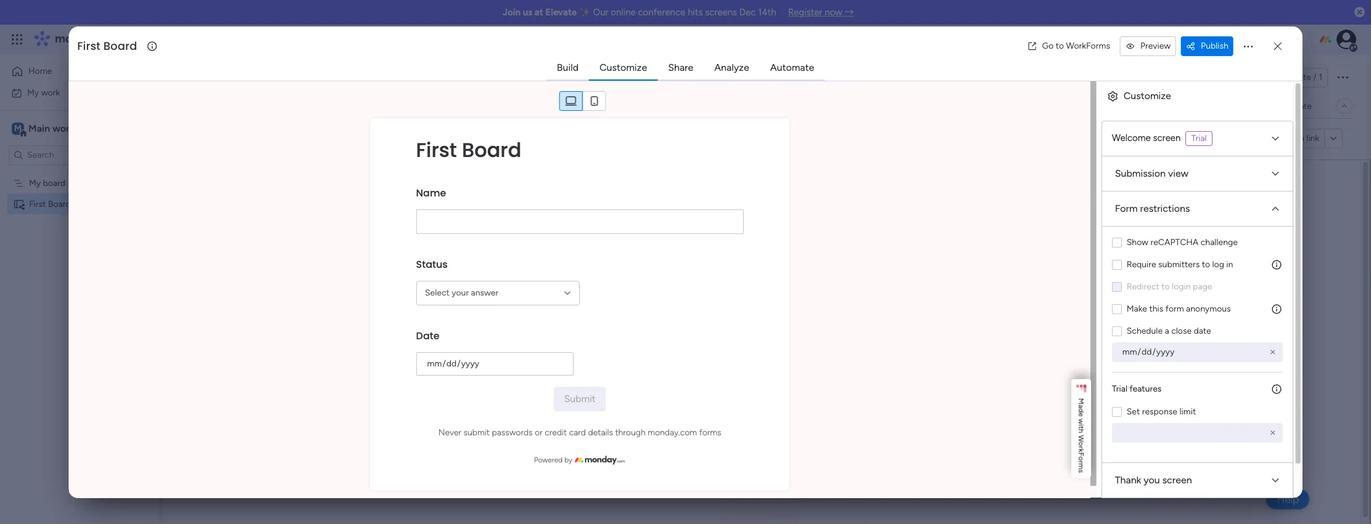 Task type: describe. For each thing, give the bounding box(es) containing it.
build link
[[547, 56, 588, 79]]

form button
[[567, 96, 605, 116]]

first board inside form form
[[415, 136, 521, 164]]

work for my
[[41, 87, 60, 98]]

/
[[1313, 72, 1317, 83]]

anonymous
[[1186, 304, 1231, 314]]

answer
[[471, 288, 498, 298]]

to for login
[[1161, 282, 1170, 292]]

main workspace
[[28, 122, 101, 134]]

form restrictions button
[[1102, 192, 1293, 227]]

show recaptcha challenge
[[1126, 237, 1237, 248]]

workspace
[[52, 122, 101, 134]]

form for form
[[576, 101, 596, 111]]

make this form anonymous
[[1126, 304, 1231, 314]]

shareable board image
[[13, 198, 25, 210]]

form form
[[69, 81, 1096, 499]]

remove from favorites image
[[336, 71, 349, 84]]

powered by link
[[415, 454, 743, 467]]

1 vertical spatial form
[[841, 262, 876, 282]]

welcome screen
[[1112, 132, 1180, 143]]

activity
[[1208, 72, 1238, 83]]

Choose a date date field
[[415, 353, 573, 376]]

w
[[1077, 419, 1086, 425]]

submission view
[[1115, 167, 1188, 179]]

login
[[1172, 282, 1190, 292]]

the creation log will not present the submitting user. only users from your account can appear in the creation log image
[[1270, 303, 1283, 316]]

thank you screen
[[1115, 475, 1192, 486]]

card
[[569, 428, 585, 438]]

search everything image
[[1266, 33, 1279, 46]]

files gallery
[[511, 101, 558, 111]]

form inside button
[[1286, 133, 1304, 144]]

details
[[588, 428, 612, 438]]

invite / 1 button
[[1267, 68, 1328, 88]]

name
[[415, 186, 446, 200]]

trial for trial
[[1191, 133, 1207, 143]]

1 o from the top
[[1077, 443, 1086, 447]]

first right shareable board icon
[[29, 199, 46, 209]]

activity button
[[1203, 68, 1262, 88]]

passwords
[[491, 428, 532, 438]]

f
[[1077, 453, 1086, 457]]

management
[[124, 32, 192, 46]]

0 vertical spatial your
[[805, 262, 837, 282]]

copy form link
[[1263, 133, 1319, 144]]

0 vertical spatial automate
[[770, 61, 814, 73]]

recaptcha
[[1150, 237, 1198, 248]]

elevate
[[545, 7, 577, 18]]

my for my board
[[29, 178, 41, 188]]

m a d e w i t h w o r k f o r m s button
[[1072, 380, 1091, 479]]

board right monday
[[103, 38, 137, 53]]

to for workforms
[[1056, 40, 1064, 51]]

join us at elevate ✨ our online conference hits screens dec 14th
[[502, 7, 776, 18]]

through
[[615, 428, 645, 438]]

make
[[1126, 304, 1147, 314]]

gallery
[[531, 101, 558, 111]]

collapse board header image
[[1340, 101, 1349, 111]]

first inside form form
[[415, 136, 456, 164]]

2 horizontal spatial to
[[1202, 259, 1210, 270]]

thank you screen button
[[1102, 464, 1293, 498]]

workforms
[[1066, 40, 1110, 51]]

redirect to login page
[[1126, 282, 1212, 292]]

m for m a d e w i t h w o r k f o r m s
[[1077, 399, 1086, 405]]

credit
[[544, 428, 566, 438]]

welcome
[[1112, 132, 1150, 143]]

m
[[1077, 464, 1086, 470]]

date
[[1194, 326, 1211, 336]]

i
[[1077, 425, 1086, 427]]

name element
[[415, 186, 446, 200]]

start
[[682, 262, 716, 282]]

redirect
[[1126, 282, 1159, 292]]

let's start by building your form
[[648, 262, 876, 282]]

my board
[[29, 178, 65, 188]]

h
[[1077, 430, 1086, 434]]

conference
[[638, 7, 685, 18]]

d
[[1077, 409, 1086, 413]]

a for schedule
[[1165, 326, 1169, 336]]

screens
[[705, 7, 737, 18]]

powered
[[533, 456, 562, 465]]

e
[[1077, 413, 1086, 418]]

only members, viewers and guests in your account will be to submit the form image
[[1270, 259, 1283, 271]]

page
[[1193, 282, 1212, 292]]

board down board
[[48, 199, 71, 209]]

go
[[1042, 40, 1054, 51]]

close
[[1171, 326, 1191, 336]]

name group
[[415, 177, 743, 249]]

submission view button
[[1102, 156, 1293, 191]]

limit
[[1179, 407, 1196, 417]]

list box containing my board
[[0, 170, 157, 381]]

help image
[[1293, 33, 1306, 46]]

form restrictions
[[1115, 203, 1190, 214]]

thank
[[1115, 475, 1141, 486]]

trial for trial features
[[1112, 384, 1127, 394]]

submission
[[1115, 167, 1165, 179]]

monday_logo_full image
[[574, 454, 625, 467]]

automate link
[[760, 56, 824, 79]]

status element
[[415, 258, 447, 272]]

go to workforms
[[1042, 40, 1110, 51]]

1 horizontal spatial by
[[720, 262, 738, 282]]

now
[[825, 7, 842, 18]]

inbox image
[[1182, 33, 1194, 46]]

main
[[28, 122, 50, 134]]

my for my work
[[27, 87, 39, 98]]

never
[[438, 428, 461, 438]]

us
[[523, 7, 532, 18]]

our
[[593, 7, 609, 18]]

select your answer
[[425, 288, 498, 298]]

1 vertical spatial customize
[[1123, 90, 1171, 101]]

1 r from the top
[[1077, 447, 1086, 450]]

files gallery button
[[502, 96, 567, 116]]



Task type: vqa. For each thing, say whether or not it's contained in the screenshot.
bottom o
yes



Task type: locate. For each thing, give the bounding box(es) containing it.
you
[[1143, 475, 1160, 486]]

your right building
[[805, 262, 837, 282]]

r
[[1077, 447, 1086, 450], [1077, 462, 1086, 464]]

2 vertical spatial to
[[1161, 282, 1170, 292]]

select
[[425, 288, 449, 298]]

0 horizontal spatial to
[[1056, 40, 1064, 51]]

automate down the invite / 1 button
[[1273, 101, 1312, 111]]

to inside button
[[1056, 40, 1064, 51]]

group
[[559, 91, 606, 111]]

r down f
[[1077, 462, 1086, 464]]

a up e
[[1077, 405, 1086, 409]]

0 vertical spatial first board field
[[74, 38, 145, 54]]

show board description image
[[315, 72, 330, 84]]

home
[[28, 66, 52, 76]]

workspace image
[[12, 122, 24, 135]]

form inside region
[[1165, 304, 1184, 314]]

form for form restrictions
[[1115, 203, 1137, 214]]

1 horizontal spatial trial
[[1191, 133, 1207, 143]]

screen
[[1153, 132, 1180, 143], [1162, 475, 1192, 486]]

2 horizontal spatial form
[[1286, 133, 1304, 144]]

1 horizontal spatial customize
[[1123, 90, 1171, 101]]

a
[[1165, 326, 1169, 336], [1077, 405, 1086, 409]]

apps image
[[1236, 33, 1248, 46]]

go to workforms button
[[1022, 36, 1115, 56]]

building
[[742, 262, 801, 282]]

first
[[77, 38, 100, 53], [205, 64, 244, 91], [415, 136, 456, 164], [29, 199, 46, 209]]

jacob simon image
[[1336, 30, 1356, 49]]

0 horizontal spatial a
[[1077, 405, 1086, 409]]

0 horizontal spatial customize
[[600, 61, 647, 73]]

0 horizontal spatial your
[[451, 288, 469, 298]]

these are workforms trial features. they may require payment in the future image
[[1270, 383, 1283, 396]]

build
[[557, 61, 579, 73]]

response
[[1142, 407, 1177, 417]]

integrate
[[1145, 101, 1180, 111]]

0 horizontal spatial form
[[841, 262, 876, 282]]

invite members image
[[1209, 33, 1221, 46]]

m left main
[[14, 123, 22, 134]]

t
[[1077, 427, 1086, 430]]

register
[[788, 7, 822, 18]]

0 vertical spatial customize
[[600, 61, 647, 73]]

1 vertical spatial r
[[1077, 462, 1086, 464]]

date element
[[415, 329, 439, 343]]

shareable board image
[[184, 70, 199, 85]]

analyze link
[[704, 56, 759, 79]]

workforms logo image
[[304, 129, 374, 149]]

m inside button
[[1077, 399, 1086, 405]]

files
[[511, 101, 528, 111]]

automate down register
[[770, 61, 814, 73]]

customize up 'welcome screen'
[[1123, 90, 1171, 101]]

publish button
[[1181, 36, 1233, 56]]

customize link
[[590, 56, 657, 79]]

online
[[611, 7, 636, 18]]

m inside workspace image
[[14, 123, 22, 134]]

0 horizontal spatial by
[[564, 456, 572, 465]]

a inside button
[[1077, 405, 1086, 409]]

trial left features
[[1112, 384, 1127, 394]]

tab list
[[546, 56, 825, 81]]

to left log
[[1202, 259, 1210, 270]]

features
[[1129, 384, 1161, 394]]

screen right you at the right bottom of the page
[[1162, 475, 1192, 486]]

list box
[[0, 170, 157, 381]]

✨
[[579, 7, 591, 18]]

w
[[1077, 436, 1086, 443]]

0 vertical spatial m
[[14, 123, 22, 134]]

form inside dropdown button
[[1115, 203, 1137, 214]]

1 vertical spatial trial
[[1112, 384, 1127, 394]]

preview button
[[1120, 36, 1176, 56]]

m for m
[[14, 123, 22, 134]]

schedule a close date
[[1126, 326, 1211, 336]]

first right shareable board image
[[205, 64, 244, 91]]

0 horizontal spatial automate
[[770, 61, 814, 73]]

0 vertical spatial a
[[1165, 326, 1169, 336]]

customize up form button
[[600, 61, 647, 73]]

m
[[14, 123, 22, 134], [1077, 399, 1086, 405]]

help
[[1277, 494, 1299, 506]]

more actions image
[[1242, 40, 1254, 52]]

share
[[668, 61, 693, 73]]

work right monday
[[100, 32, 122, 46]]

board left the show board description image
[[249, 64, 307, 91]]

work inside button
[[41, 87, 60, 98]]

trial features
[[1112, 384, 1161, 394]]

1 vertical spatial o
[[1077, 457, 1086, 462]]

board
[[103, 38, 137, 53], [249, 64, 307, 91], [461, 136, 521, 164], [48, 199, 71, 209]]

1 vertical spatial form
[[1115, 203, 1137, 214]]

monday
[[55, 32, 97, 46]]

date
[[415, 329, 439, 343]]

14th
[[758, 7, 776, 18]]

my inside button
[[27, 87, 39, 98]]

1 vertical spatial to
[[1202, 259, 1210, 270]]

this
[[1149, 304, 1163, 314]]

a inside region
[[1165, 326, 1169, 336]]

submitters
[[1158, 259, 1199, 270]]

1 vertical spatial first board field
[[202, 64, 310, 91]]

trial inside region
[[1112, 384, 1127, 394]]

your
[[805, 262, 837, 282], [451, 288, 469, 298]]

a left close
[[1165, 326, 1169, 336]]

work
[[100, 32, 122, 46], [41, 87, 60, 98]]

work for monday
[[100, 32, 122, 46]]

m a d e w i t h w o r k f o r m s
[[1077, 399, 1086, 474]]

0 horizontal spatial form
[[576, 101, 596, 111]]

0 horizontal spatial work
[[41, 87, 60, 98]]

0 horizontal spatial first board field
[[74, 38, 145, 54]]

0 horizontal spatial m
[[14, 123, 22, 134]]

invite
[[1290, 72, 1311, 83]]

first up name element
[[415, 136, 456, 164]]

restrictions
[[1140, 203, 1190, 214]]

board down files
[[461, 136, 521, 164]]

form
[[576, 101, 596, 111], [1115, 203, 1137, 214]]

your right the select
[[451, 288, 469, 298]]

form inside button
[[576, 101, 596, 111]]

home button
[[7, 62, 133, 81]]

my left board
[[29, 178, 41, 188]]

a for m
[[1077, 405, 1086, 409]]

help button
[[1266, 490, 1309, 510]]

log
[[1212, 259, 1224, 270]]

my down "home"
[[27, 87, 39, 98]]

1 vertical spatial automate
[[1273, 101, 1312, 111]]

0 vertical spatial trial
[[1191, 133, 1207, 143]]

form right gallery
[[576, 101, 596, 111]]

at
[[535, 7, 543, 18]]

by right the start
[[720, 262, 738, 282]]

analyze
[[714, 61, 749, 73]]

screen inside dropdown button
[[1162, 475, 1192, 486]]

1 horizontal spatial work
[[100, 32, 122, 46]]

require submitters to log in
[[1126, 259, 1233, 270]]

region containing show recaptcha challenge
[[1102, 227, 1293, 463]]

o
[[1077, 443, 1086, 447], [1077, 457, 1086, 462]]

set
[[1126, 407, 1140, 417]]

status
[[415, 258, 447, 272]]

select product image
[[11, 33, 23, 46]]

Search in workspace field
[[26, 148, 103, 162]]

0 vertical spatial o
[[1077, 443, 1086, 447]]

or
[[534, 428, 542, 438]]

option
[[0, 172, 157, 175]]

copy form link button
[[1240, 129, 1324, 149]]

my
[[27, 87, 39, 98], [29, 178, 41, 188]]

Name field
[[415, 209, 743, 234]]

customize inside tab list
[[600, 61, 647, 73]]

1 vertical spatial your
[[451, 288, 469, 298]]

2 vertical spatial form
[[1165, 304, 1184, 314]]

1 vertical spatial m
[[1077, 399, 1086, 405]]

your inside status group
[[451, 288, 469, 298]]

2 r from the top
[[1077, 462, 1086, 464]]

screen down integrate
[[1153, 132, 1180, 143]]

0 vertical spatial to
[[1056, 40, 1064, 51]]

1 vertical spatial work
[[41, 87, 60, 98]]

never submit passwords or credit card details through monday.com forms
[[438, 428, 721, 438]]

0 vertical spatial by
[[720, 262, 738, 282]]

1 vertical spatial a
[[1077, 405, 1086, 409]]

1 image
[[1191, 25, 1202, 39]]

o up 'm'
[[1077, 457, 1086, 462]]

1 horizontal spatial m
[[1077, 399, 1086, 405]]

challenge
[[1200, 237, 1237, 248]]

workspace selection element
[[12, 121, 103, 137]]

board inside form form
[[461, 136, 521, 164]]

monday.com
[[647, 428, 696, 438]]

view
[[1168, 167, 1188, 179]]

my work
[[27, 87, 60, 98]]

region
[[1102, 227, 1293, 463]]

to right go on the right of page
[[1056, 40, 1064, 51]]

o up k
[[1077, 443, 1086, 447]]

m up d at the right of page
[[1077, 399, 1086, 405]]

work down "home"
[[41, 87, 60, 98]]

show
[[1126, 237, 1148, 248]]

0 vertical spatial form
[[1286, 133, 1304, 144]]

by inside form form
[[564, 456, 572, 465]]

1 vertical spatial screen
[[1162, 475, 1192, 486]]

register now → link
[[788, 7, 854, 18]]

1 horizontal spatial automate
[[1273, 101, 1312, 111]]

hits
[[688, 7, 703, 18]]

0 vertical spatial work
[[100, 32, 122, 46]]

share link
[[658, 56, 703, 79]]

in
[[1226, 259, 1233, 270]]

status group
[[415, 249, 743, 320]]

0 vertical spatial form
[[576, 101, 596, 111]]

invite / 1
[[1290, 72, 1322, 83]]

form up show
[[1115, 203, 1137, 214]]

notifications image
[[1155, 33, 1167, 46]]

1 vertical spatial by
[[564, 456, 572, 465]]

0 vertical spatial my
[[27, 87, 39, 98]]

to left login
[[1161, 282, 1170, 292]]

1 horizontal spatial a
[[1165, 326, 1169, 336]]

0 vertical spatial r
[[1077, 447, 1086, 450]]

first up home "button"
[[77, 38, 100, 53]]

0 vertical spatial screen
[[1153, 132, 1180, 143]]

2 o from the top
[[1077, 457, 1086, 462]]

schedule
[[1126, 326, 1162, 336]]

0 horizontal spatial trial
[[1112, 384, 1127, 394]]

1 vertical spatial my
[[29, 178, 41, 188]]

1 horizontal spatial your
[[805, 262, 837, 282]]

tab list containing build
[[546, 56, 825, 81]]

First Board field
[[74, 38, 145, 54], [202, 64, 310, 91]]

1 horizontal spatial form
[[1115, 203, 1137, 214]]

1 horizontal spatial first board field
[[202, 64, 310, 91]]

trial
[[1191, 133, 1207, 143], [1112, 384, 1127, 394]]

by right powered
[[564, 456, 572, 465]]

1 horizontal spatial form
[[1165, 304, 1184, 314]]

copy
[[1263, 133, 1284, 144]]

r up f
[[1077, 447, 1086, 450]]

1 horizontal spatial to
[[1161, 282, 1170, 292]]

date group
[[415, 320, 743, 387]]

trial up submission view dropdown button
[[1191, 133, 1207, 143]]



